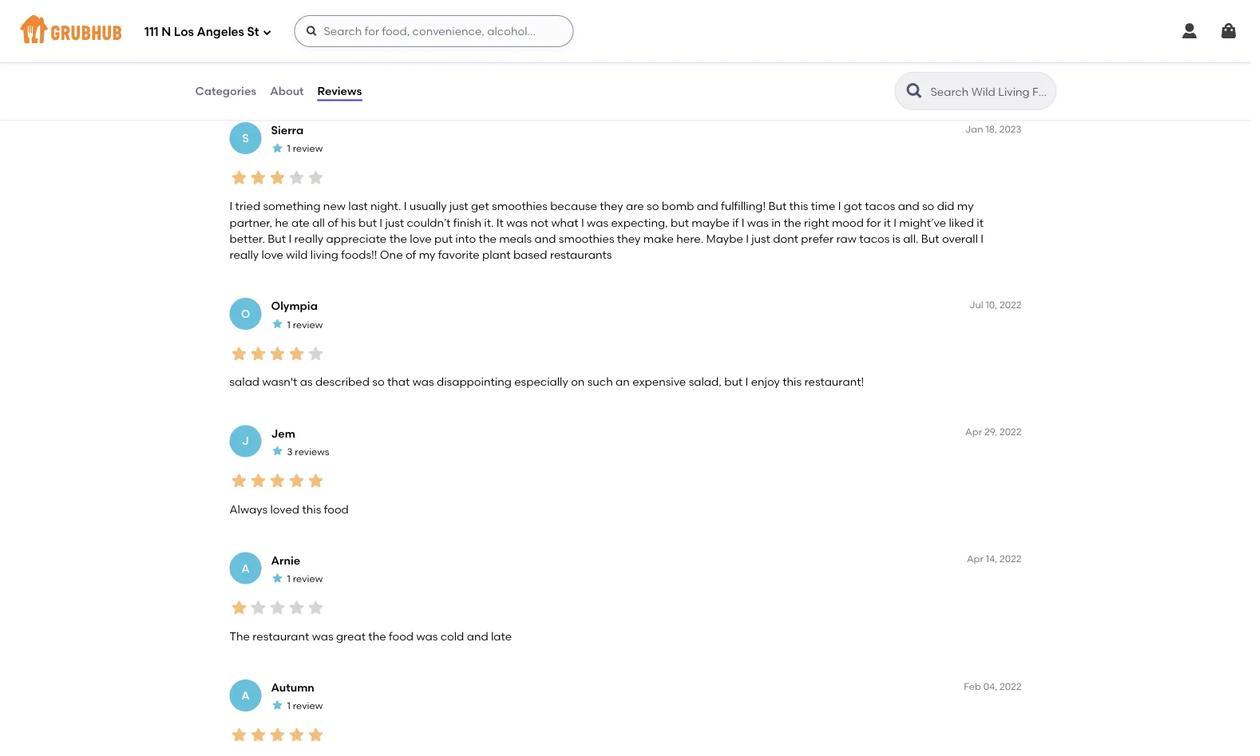 Task type: describe. For each thing, give the bounding box(es) containing it.
2 horizontal spatial but
[[724, 375, 743, 389]]

0 vertical spatial really
[[294, 232, 324, 246]]

his
[[341, 216, 356, 229]]

always
[[230, 503, 268, 516]]

2 horizontal spatial svg image
[[1219, 22, 1239, 41]]

the up one on the top of the page
[[389, 232, 407, 246]]

bomb
[[662, 200, 694, 213]]

about button
[[269, 62, 305, 120]]

warm
[[381, 73, 412, 86]]

0 vertical spatial tacos
[[865, 200, 895, 213]]

usually
[[410, 200, 447, 213]]

described
[[315, 375, 370, 389]]

the down it.
[[479, 232, 497, 246]]

if
[[733, 216, 739, 229]]

1 review for sierra
[[287, 143, 323, 155]]

not
[[531, 216, 549, 229]]

1 horizontal spatial love
[[410, 232, 432, 246]]

it
[[497, 216, 504, 229]]

1 vertical spatial of
[[406, 248, 416, 262]]

all
[[312, 216, 325, 229]]

0 horizontal spatial my
[[419, 248, 436, 262]]

driver
[[556, 73, 587, 86]]

kind
[[613, 73, 636, 86]]

finish
[[453, 216, 482, 229]]

2 horizontal spatial so
[[922, 200, 935, 213]]

svg image
[[262, 28, 272, 37]]

apr 14, 2022
[[967, 553, 1022, 565]]

in
[[772, 216, 781, 229]]

i up wild
[[289, 232, 292, 246]]

1 horizontal spatial so
[[647, 200, 659, 213]]

for
[[867, 216, 881, 229]]

salad wasn't as described so that was disappointing especially on such an expensive salad, but i enjoy this restaurant!
[[230, 375, 864, 389]]

warm.
[[496, 73, 530, 86]]

expecting,
[[611, 216, 668, 229]]

couldn't
[[407, 216, 451, 229]]

apr 29, 2022
[[966, 426, 1022, 438]]

and left late
[[467, 630, 488, 643]]

new
[[323, 200, 346, 213]]

was right that
[[413, 375, 434, 389]]

reviews
[[318, 84, 362, 98]]

111
[[145, 25, 159, 39]]

i right 'what'
[[581, 216, 584, 229]]

cold
[[441, 630, 464, 643]]

fulfilling!
[[721, 200, 766, 213]]

0 horizontal spatial svg image
[[305, 25, 318, 38]]

something
[[263, 200, 321, 213]]

2023
[[1000, 123, 1022, 135]]

2 vertical spatial just
[[752, 232, 771, 246]]

was down because on the left top of the page
[[587, 216, 609, 229]]

items
[[415, 73, 445, 86]]

2022 for always loved this food
[[1000, 426, 1022, 438]]

loved
[[270, 503, 300, 516]]

he
[[275, 216, 289, 229]]

the left warm
[[358, 73, 379, 86]]

foods!!
[[341, 248, 377, 262]]

and up maybe
[[697, 200, 718, 213]]

favorite
[[438, 248, 480, 262]]

review for autumn
[[293, 700, 323, 712]]

1 horizontal spatial but
[[671, 216, 689, 229]]

1 1 from the top
[[287, 16, 291, 28]]

2 it from the left
[[977, 216, 984, 229]]

s
[[242, 132, 249, 145]]

main navigation navigation
[[0, 0, 1251, 62]]

3
[[287, 446, 293, 458]]

maybe
[[692, 216, 730, 229]]

sierra
[[271, 124, 304, 137]]

that
[[387, 375, 410, 389]]

reviews button
[[317, 62, 363, 120]]

jem
[[271, 427, 295, 440]]

was left great
[[312, 630, 333, 643]]

review for olympia
[[293, 319, 323, 330]]

into
[[455, 232, 476, 246]]

a for arnie
[[241, 562, 250, 575]]

the restaurant was great the food was cold and late
[[230, 630, 512, 643]]

0 horizontal spatial smoothies
[[492, 200, 548, 213]]

angeles
[[197, 25, 244, 39]]

the food was excellent. the warm items were still warm. the driver was kind and courteous.
[[230, 73, 720, 86]]

the left driver in the top left of the page
[[533, 73, 553, 86]]

overall
[[942, 232, 978, 246]]

4 2022 from the top
[[1000, 681, 1022, 692]]

appreciate
[[326, 232, 387, 246]]

apr for always loved this food
[[966, 426, 982, 438]]

restaurant!
[[805, 375, 864, 389]]

3 reviews
[[287, 446, 329, 458]]

wasn't
[[262, 375, 297, 389]]

excellent.
[[304, 73, 356, 86]]

what
[[551, 216, 579, 229]]

jan
[[965, 123, 983, 135]]

jan 18, 2023
[[965, 123, 1022, 135]]

on
[[571, 375, 585, 389]]

might've
[[899, 216, 946, 229]]

categories
[[195, 84, 256, 98]]

because
[[550, 200, 597, 213]]

night.
[[371, 200, 401, 213]]

dont
[[773, 232, 799, 246]]

were
[[447, 73, 474, 86]]

1 review for arnie
[[287, 573, 323, 585]]

great
[[336, 630, 366, 643]]

i right maybe
[[746, 232, 749, 246]]

1 review for olympia
[[287, 319, 323, 330]]

04,
[[984, 681, 998, 692]]

meals
[[499, 232, 532, 246]]

based
[[513, 248, 547, 262]]

disappointing
[[437, 375, 512, 389]]

olympia
[[271, 300, 318, 313]]



Task type: locate. For each thing, give the bounding box(es) containing it.
1 down the arnie
[[287, 573, 291, 585]]

1 review for autumn
[[287, 700, 323, 712]]

food right great
[[389, 630, 414, 643]]

1 review right svg image
[[287, 16, 323, 28]]

1 horizontal spatial my
[[957, 200, 974, 213]]

time
[[811, 200, 836, 213]]

and up "might've"
[[898, 200, 920, 213]]

0 vertical spatial love
[[410, 232, 432, 246]]

review down autumn
[[293, 700, 323, 712]]

10,
[[986, 299, 998, 311]]

2022 for salad wasn't as described so that was disappointing especially on such an expensive salad, but i enjoy this restaurant!
[[1000, 299, 1022, 311]]

it right for
[[884, 216, 891, 229]]

3 2022 from the top
[[1000, 553, 1022, 565]]

review right svg image
[[293, 16, 323, 28]]

2 1 from the top
[[287, 143, 291, 155]]

the left about
[[230, 73, 250, 86]]

mood
[[832, 216, 864, 229]]

are
[[626, 200, 644, 213]]

2022 right 04,
[[1000, 681, 1022, 692]]

4 review from the top
[[293, 573, 323, 585]]

jul
[[969, 299, 983, 311]]

so up "might've"
[[922, 200, 935, 213]]

1 a from the top
[[241, 562, 250, 575]]

0 horizontal spatial just
[[385, 216, 404, 229]]

liked
[[949, 216, 974, 229]]

2022 right 29, at right
[[1000, 426, 1022, 438]]

i down night.
[[380, 216, 383, 229]]

was left the excellent.
[[280, 73, 302, 86]]

they left the are in the top of the page
[[600, 200, 623, 213]]

0 vertical spatial smoothies
[[492, 200, 548, 213]]

did
[[937, 200, 955, 213]]

1 horizontal spatial really
[[294, 232, 324, 246]]

still
[[476, 73, 494, 86]]

this right loved on the bottom left of the page
[[302, 503, 321, 516]]

about
[[270, 84, 304, 98]]

this inside i tried something new last night. i usually just get smoothies because they are so bomb and fulfilling! but this time i got tacos and so did my partner, he ate all of his but i just couldn't finish it. it was not what i was expecting, but maybe if i was in the right mood for it i might've liked it better. but i really appreciate the love put into the meals and smoothies they make here. maybe i just dont prefer raw tacos is all. but overall i really love wild living foods!! one of my favorite plant based restaurants
[[789, 200, 809, 213]]

but down "might've"
[[921, 232, 940, 246]]

maybe
[[706, 232, 743, 246]]

the
[[784, 216, 802, 229], [389, 232, 407, 246], [479, 232, 497, 246], [368, 630, 386, 643]]

last
[[348, 200, 368, 213]]

food down svg image
[[253, 73, 277, 86]]

so left that
[[372, 375, 385, 389]]

review for sierra
[[293, 143, 323, 155]]

search icon image
[[905, 81, 924, 101]]

but up the in
[[769, 200, 787, 213]]

1 vertical spatial a
[[241, 689, 250, 702]]

better.
[[230, 232, 265, 246]]

but down bomb
[[671, 216, 689, 229]]

a left autumn
[[241, 689, 250, 702]]

courteous.
[[663, 73, 720, 86]]

2 2022 from the top
[[1000, 426, 1022, 438]]

enjoy
[[751, 375, 780, 389]]

14,
[[986, 553, 998, 565]]

st
[[247, 25, 259, 39]]

the right great
[[368, 630, 386, 643]]

1 vertical spatial apr
[[967, 553, 984, 565]]

of
[[328, 216, 338, 229], [406, 248, 416, 262]]

it.
[[484, 216, 494, 229]]

got
[[844, 200, 862, 213]]

feb
[[964, 681, 981, 692]]

but
[[769, 200, 787, 213], [268, 232, 286, 246], [921, 232, 940, 246]]

1 1 review from the top
[[287, 16, 323, 28]]

one
[[380, 248, 403, 262]]

1 review down autumn
[[287, 700, 323, 712]]

really
[[294, 232, 324, 246], [230, 248, 259, 262]]

1 vertical spatial really
[[230, 248, 259, 262]]

i left enjoy
[[746, 375, 749, 389]]

2 a from the top
[[241, 689, 250, 702]]

18,
[[986, 123, 997, 135]]

0 vertical spatial this
[[789, 200, 809, 213]]

this right enjoy
[[783, 375, 802, 389]]

4 1 review from the top
[[287, 573, 323, 585]]

2022 right 14,
[[1000, 553, 1022, 565]]

and
[[639, 73, 660, 86], [697, 200, 718, 213], [898, 200, 920, 213], [535, 232, 556, 246], [467, 630, 488, 643]]

apr left 29, at right
[[966, 426, 982, 438]]

but
[[359, 216, 377, 229], [671, 216, 689, 229], [724, 375, 743, 389]]

2 horizontal spatial food
[[389, 630, 414, 643]]

1 vertical spatial this
[[783, 375, 802, 389]]

0 vertical spatial a
[[241, 562, 250, 575]]

0 horizontal spatial food
[[253, 73, 277, 86]]

n
[[162, 25, 171, 39]]

apr left 14,
[[967, 553, 984, 565]]

2 vertical spatial this
[[302, 503, 321, 516]]

review down sierra
[[293, 143, 323, 155]]

i left got
[[838, 200, 841, 213]]

was up meals
[[507, 216, 528, 229]]

review down olympia
[[293, 319, 323, 330]]

2022 for the restaurant was great the food was cold and late
[[1000, 553, 1022, 565]]

i right if
[[742, 216, 745, 229]]

smoothies up restaurants
[[559, 232, 615, 246]]

1 review from the top
[[293, 16, 323, 28]]

living
[[310, 248, 339, 262]]

3 review from the top
[[293, 319, 323, 330]]

0 vertical spatial my
[[957, 200, 974, 213]]

5 1 review from the top
[[287, 700, 323, 712]]

1 horizontal spatial just
[[450, 200, 468, 213]]

a
[[241, 562, 250, 575], [241, 689, 250, 702]]

but down the last at left top
[[359, 216, 377, 229]]

1 down autumn
[[287, 700, 291, 712]]

1 for sierra
[[287, 143, 291, 155]]

put
[[434, 232, 453, 246]]

1 vertical spatial just
[[385, 216, 404, 229]]

1 review down olympia
[[287, 319, 323, 330]]

Search for food, convenience, alcohol... search field
[[294, 15, 574, 47]]

4 1 from the top
[[287, 573, 291, 585]]

1 for olympia
[[287, 319, 291, 330]]

tacos down for
[[860, 232, 890, 246]]

2 1 review from the top
[[287, 143, 323, 155]]

make
[[643, 232, 674, 246]]

but down he
[[268, 232, 286, 246]]

29,
[[985, 426, 998, 438]]

1 vertical spatial love
[[262, 248, 283, 262]]

a for autumn
[[241, 689, 250, 702]]

0 vertical spatial just
[[450, 200, 468, 213]]

2 review from the top
[[293, 143, 323, 155]]

just down night.
[[385, 216, 404, 229]]

1 horizontal spatial smoothies
[[559, 232, 615, 246]]

1 vertical spatial my
[[419, 248, 436, 262]]

review down the arnie
[[293, 573, 323, 585]]

get
[[471, 200, 489, 213]]

this up right
[[789, 200, 809, 213]]

1 for autumn
[[287, 700, 291, 712]]

tacos up for
[[865, 200, 895, 213]]

1 horizontal spatial it
[[977, 216, 984, 229]]

i tried something new last night. i usually just get smoothies because they are so bomb and fulfilling! but this time i got tacos and so did my partner, he ate all of his but i just couldn't finish it. it was not what i was expecting, but maybe if i was in the right mood for it i might've liked it better. but i really appreciate the love put into the meals and smoothies they make here. maybe i just dont prefer raw tacos is all. but overall i really love wild living foods!! one of my favorite plant based restaurants
[[230, 200, 984, 262]]

0 vertical spatial of
[[328, 216, 338, 229]]

1 horizontal spatial but
[[769, 200, 787, 213]]

restaurant
[[253, 630, 309, 643]]

they down the expecting,
[[617, 232, 641, 246]]

plant
[[482, 248, 511, 262]]

here.
[[677, 232, 704, 246]]

my down put
[[419, 248, 436, 262]]

so
[[647, 200, 659, 213], [922, 200, 935, 213], [372, 375, 385, 389]]

categories button
[[194, 62, 257, 120]]

but right salad,
[[724, 375, 743, 389]]

0 horizontal spatial of
[[328, 216, 338, 229]]

2 horizontal spatial but
[[921, 232, 940, 246]]

0 horizontal spatial love
[[262, 248, 283, 262]]

1 horizontal spatial svg image
[[1180, 22, 1200, 41]]

ate
[[291, 216, 310, 229]]

5 1 from the top
[[287, 700, 291, 712]]

1 for arnie
[[287, 573, 291, 585]]

3 1 from the top
[[287, 319, 291, 330]]

the left restaurant
[[230, 630, 250, 643]]

just
[[450, 200, 468, 213], [385, 216, 404, 229], [752, 232, 771, 246]]

1 review down the arnie
[[287, 573, 323, 585]]

0 vertical spatial food
[[253, 73, 277, 86]]

1 review down sierra
[[287, 143, 323, 155]]

i
[[230, 200, 233, 213], [404, 200, 407, 213], [838, 200, 841, 213], [380, 216, 383, 229], [581, 216, 584, 229], [742, 216, 745, 229], [894, 216, 897, 229], [289, 232, 292, 246], [746, 232, 749, 246], [981, 232, 984, 246], [746, 375, 749, 389]]

5 review from the top
[[293, 700, 323, 712]]

of right one on the top of the page
[[406, 248, 416, 262]]

autumn
[[271, 681, 315, 695]]

just left dont
[[752, 232, 771, 246]]

1 2022 from the top
[[1000, 299, 1022, 311]]

food
[[253, 73, 277, 86], [324, 503, 349, 516], [389, 630, 414, 643]]

tacos
[[865, 200, 895, 213], [860, 232, 890, 246]]

1 horizontal spatial food
[[324, 503, 349, 516]]

love left wild
[[262, 248, 283, 262]]

really down better.
[[230, 248, 259, 262]]

love down couldn't
[[410, 232, 432, 246]]

2022 right 10,
[[1000, 299, 1022, 311]]

so right the are in the top of the page
[[647, 200, 659, 213]]

a left the arnie
[[241, 562, 250, 575]]

1 right svg image
[[287, 16, 291, 28]]

the right the in
[[784, 216, 802, 229]]

0 horizontal spatial but
[[359, 216, 377, 229]]

Search Wild Living Foods search field
[[929, 84, 1051, 99]]

right
[[804, 216, 829, 229]]

j
[[242, 435, 249, 448]]

svg image
[[1180, 22, 1200, 41], [1219, 22, 1239, 41], [305, 25, 318, 38]]

food right loved on the bottom left of the page
[[324, 503, 349, 516]]

1 horizontal spatial of
[[406, 248, 416, 262]]

all.
[[903, 232, 919, 246]]

was left the in
[[747, 216, 769, 229]]

i left tried
[[230, 200, 233, 213]]

they
[[600, 200, 623, 213], [617, 232, 641, 246]]

prefer
[[801, 232, 834, 246]]

star icon image
[[230, 42, 249, 61], [249, 42, 268, 61], [268, 42, 287, 61], [287, 42, 306, 61], [306, 42, 325, 61], [271, 142, 284, 155], [230, 169, 249, 188], [249, 169, 268, 188], [268, 169, 287, 188], [287, 169, 306, 188], [306, 169, 325, 188], [271, 318, 284, 331], [230, 344, 249, 364], [249, 344, 268, 364], [268, 344, 287, 364], [287, 344, 306, 364], [306, 344, 325, 364], [271, 445, 284, 458], [230, 472, 249, 491], [249, 472, 268, 491], [268, 472, 287, 491], [287, 472, 306, 491], [306, 472, 325, 491], [271, 572, 284, 585], [230, 599, 249, 618], [249, 599, 268, 618], [268, 599, 287, 618], [287, 599, 306, 618], [306, 599, 325, 618], [271, 699, 284, 712], [230, 726, 249, 741], [249, 726, 268, 741], [268, 726, 287, 741], [287, 726, 306, 741], [306, 726, 325, 741]]

1 vertical spatial tacos
[[860, 232, 890, 246]]

0 vertical spatial they
[[600, 200, 623, 213]]

really down ate
[[294, 232, 324, 246]]

2 horizontal spatial just
[[752, 232, 771, 246]]

reviews
[[295, 446, 329, 458]]

just up finish
[[450, 200, 468, 213]]

arnie
[[271, 554, 300, 567]]

1 vertical spatial they
[[617, 232, 641, 246]]

was left cold
[[416, 630, 438, 643]]

1 down sierra
[[287, 143, 291, 155]]

of right "all"
[[328, 216, 338, 229]]

it right liked
[[977, 216, 984, 229]]

an
[[616, 375, 630, 389]]

0 horizontal spatial really
[[230, 248, 259, 262]]

feb 04, 2022
[[964, 681, 1022, 692]]

1 vertical spatial food
[[324, 503, 349, 516]]

i right night.
[[404, 200, 407, 213]]

was
[[280, 73, 302, 86], [589, 73, 611, 86], [507, 216, 528, 229], [587, 216, 609, 229], [747, 216, 769, 229], [413, 375, 434, 389], [312, 630, 333, 643], [416, 630, 438, 643]]

is
[[893, 232, 901, 246]]

0 horizontal spatial but
[[268, 232, 286, 246]]

my up liked
[[957, 200, 974, 213]]

wild
[[286, 248, 308, 262]]

apr for the restaurant was great the food was cold and late
[[967, 553, 984, 565]]

1 down olympia
[[287, 319, 291, 330]]

1 review
[[287, 16, 323, 28], [287, 143, 323, 155], [287, 319, 323, 330], [287, 573, 323, 585], [287, 700, 323, 712]]

and down not
[[535, 232, 556, 246]]

1 it from the left
[[884, 216, 891, 229]]

salad,
[[689, 375, 722, 389]]

2 vertical spatial food
[[389, 630, 414, 643]]

restaurants
[[550, 248, 612, 262]]

review for arnie
[[293, 573, 323, 585]]

smoothies up it
[[492, 200, 548, 213]]

i up is
[[894, 216, 897, 229]]

111 n los angeles st
[[145, 25, 259, 39]]

3 1 review from the top
[[287, 319, 323, 330]]

0 horizontal spatial it
[[884, 216, 891, 229]]

1 vertical spatial smoothies
[[559, 232, 615, 246]]

raw
[[837, 232, 857, 246]]

0 vertical spatial apr
[[966, 426, 982, 438]]

was left kind
[[589, 73, 611, 86]]

as
[[300, 375, 313, 389]]

0 horizontal spatial so
[[372, 375, 385, 389]]

partner,
[[230, 216, 273, 229]]

i right overall
[[981, 232, 984, 246]]

and right kind
[[639, 73, 660, 86]]



Task type: vqa. For each thing, say whether or not it's contained in the screenshot.
"Of" to the left
yes



